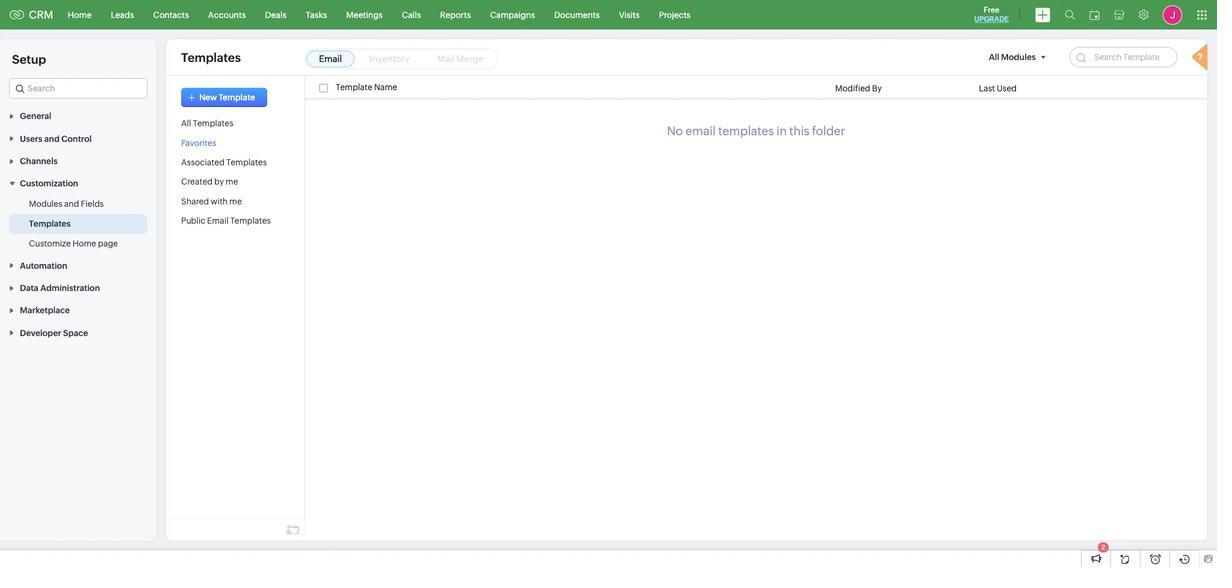 Task type: describe. For each thing, give the bounding box(es) containing it.
me for shared with me
[[229, 197, 242, 206]]

created by me link
[[181, 177, 238, 187]]

campaigns
[[490, 10, 535, 20]]

with
[[211, 197, 228, 206]]

users and control
[[20, 134, 92, 144]]

deals link
[[256, 0, 296, 29]]

channels
[[20, 157, 58, 166]]

visits
[[619, 10, 640, 20]]

new
[[199, 93, 217, 102]]

new template button
[[181, 88, 267, 107]]

projects
[[659, 10, 691, 20]]

all templates
[[181, 119, 234, 128]]

accounts link
[[199, 0, 256, 29]]

automation
[[20, 261, 67, 271]]

contacts link
[[144, 0, 199, 29]]

space
[[63, 329, 88, 338]]

0 vertical spatial template
[[336, 83, 373, 92]]

and for modules
[[64, 200, 79, 209]]

contacts
[[153, 10, 189, 20]]

public email templates
[[181, 216, 271, 226]]

developer space button
[[0, 322, 157, 344]]

profile element
[[1156, 0, 1190, 29]]

2
[[1102, 544, 1106, 552]]

calls link
[[392, 0, 431, 29]]

all for all templates
[[181, 119, 191, 128]]

templates up created by me "link" in the left top of the page
[[226, 158, 267, 167]]

upgrade
[[975, 15, 1009, 23]]

documents
[[554, 10, 600, 20]]

users
[[20, 134, 42, 144]]

shared
[[181, 197, 209, 206]]

marketplace
[[20, 306, 70, 316]]

meetings
[[346, 10, 383, 20]]

general button
[[0, 105, 157, 127]]

modified by
[[836, 84, 882, 93]]

page
[[98, 239, 118, 249]]

all templates link
[[181, 119, 234, 128]]

calls
[[402, 10, 421, 20]]

last used
[[979, 84, 1017, 93]]

profile image
[[1163, 5, 1183, 24]]

accounts
[[208, 10, 246, 20]]

reports
[[440, 10, 471, 20]]

templates link
[[29, 218, 71, 230]]

customize home page link
[[29, 238, 118, 250]]

setup
[[12, 52, 46, 66]]

modules and fields
[[29, 200, 104, 209]]

free
[[984, 5, 1000, 14]]

modified
[[836, 84, 871, 93]]

by
[[872, 84, 882, 93]]

fields
[[81, 200, 104, 209]]

public email templates link
[[181, 216, 271, 226]]

data administration
[[20, 284, 100, 293]]

new template
[[199, 93, 255, 102]]

templates up new
[[181, 50, 241, 64]]

public
[[181, 216, 205, 226]]

search element
[[1058, 0, 1083, 30]]

leads link
[[101, 0, 144, 29]]

created
[[181, 177, 213, 187]]

templates inside customization region
[[29, 219, 71, 229]]

tasks link
[[296, 0, 337, 29]]

associated templates link
[[181, 158, 267, 167]]

leads
[[111, 10, 134, 20]]

data administration button
[[0, 277, 157, 299]]

tasks
[[306, 10, 327, 20]]

home link
[[58, 0, 101, 29]]

no
[[667, 124, 683, 138]]

email
[[686, 124, 716, 138]]

deals
[[265, 10, 287, 20]]

crm
[[29, 8, 53, 21]]

shared with me link
[[181, 197, 242, 206]]

modules inside modules and fields link
[[29, 200, 62, 209]]

modules and fields link
[[29, 198, 104, 210]]



Task type: vqa. For each thing, say whether or not it's contained in the screenshot.
3rd 0 from right
no



Task type: locate. For each thing, give the bounding box(es) containing it.
and inside customization region
[[64, 200, 79, 209]]

and for users
[[44, 134, 60, 144]]

0 vertical spatial me
[[226, 177, 238, 187]]

all
[[989, 52, 1000, 62], [181, 119, 191, 128]]

0 horizontal spatial template
[[219, 93, 255, 102]]

favorites
[[181, 138, 216, 148]]

name
[[374, 83, 397, 92]]

developer
[[20, 329, 61, 338]]

email down "with"
[[207, 216, 229, 226]]

channels button
[[0, 150, 157, 172]]

all up last used
[[989, 52, 1000, 62]]

search image
[[1065, 10, 1075, 20]]

0 horizontal spatial all
[[181, 119, 191, 128]]

0 vertical spatial email
[[319, 54, 342, 64]]

create menu image
[[1036, 8, 1051, 22]]

template name
[[336, 83, 397, 92]]

shared with me
[[181, 197, 242, 206]]

campaigns link
[[481, 0, 545, 29]]

0 vertical spatial home
[[68, 10, 92, 20]]

me right by
[[226, 177, 238, 187]]

template inside button
[[219, 93, 255, 102]]

templates
[[718, 124, 774, 138]]

all for all modules
[[989, 52, 1000, 62]]

marketplace button
[[0, 299, 157, 322]]

this
[[790, 124, 810, 138]]

Search Template text field
[[1070, 47, 1178, 67]]

automation button
[[0, 254, 157, 277]]

data
[[20, 284, 38, 293]]

developer space
[[20, 329, 88, 338]]

modules
[[1002, 52, 1036, 62], [29, 200, 62, 209]]

1 vertical spatial all
[[181, 119, 191, 128]]

customize home page
[[29, 239, 118, 249]]

all up favorites
[[181, 119, 191, 128]]

folder
[[812, 124, 845, 138]]

templates down shared with me link
[[230, 216, 271, 226]]

templates up customize
[[29, 219, 71, 229]]

0 horizontal spatial modules
[[29, 200, 62, 209]]

0 horizontal spatial email
[[207, 216, 229, 226]]

associated templates
[[181, 158, 267, 167]]

users and control button
[[0, 127, 157, 150]]

home
[[68, 10, 92, 20], [73, 239, 96, 249]]

documents link
[[545, 0, 610, 29]]

me
[[226, 177, 238, 187], [229, 197, 242, 206]]

1 vertical spatial home
[[73, 239, 96, 249]]

customize
[[29, 239, 71, 249]]

customization region
[[0, 195, 157, 254]]

email link
[[306, 51, 355, 67]]

all modules
[[989, 52, 1036, 62]]

and inside dropdown button
[[44, 134, 60, 144]]

administration
[[40, 284, 100, 293]]

template
[[336, 83, 373, 92], [219, 93, 255, 102]]

template left 'name'
[[336, 83, 373, 92]]

email up template name
[[319, 54, 342, 64]]

in
[[777, 124, 787, 138]]

last
[[979, 84, 996, 93]]

1 horizontal spatial modules
[[1002, 52, 1036, 62]]

0 horizontal spatial and
[[44, 134, 60, 144]]

customization button
[[0, 172, 157, 195]]

no email templates in this folder
[[667, 124, 845, 138]]

free upgrade
[[975, 5, 1009, 23]]

created by me
[[181, 177, 238, 187]]

1 horizontal spatial and
[[64, 200, 79, 209]]

and left fields on the top left of the page
[[64, 200, 79, 209]]

1 horizontal spatial all
[[989, 52, 1000, 62]]

associated
[[181, 158, 225, 167]]

1 horizontal spatial email
[[319, 54, 342, 64]]

1 vertical spatial me
[[229, 197, 242, 206]]

projects link
[[650, 0, 700, 29]]

modules up templates link
[[29, 200, 62, 209]]

1 vertical spatial email
[[207, 216, 229, 226]]

modules inside all modules field
[[1002, 52, 1036, 62]]

calendar image
[[1090, 10, 1100, 20]]

general
[[20, 112, 51, 121]]

1 vertical spatial and
[[64, 200, 79, 209]]

All Modules field
[[985, 47, 1055, 68]]

home up automation dropdown button
[[73, 239, 96, 249]]

0 vertical spatial and
[[44, 134, 60, 144]]

meetings link
[[337, 0, 392, 29]]

1 vertical spatial modules
[[29, 200, 62, 209]]

email
[[319, 54, 342, 64], [207, 216, 229, 226]]

me right "with"
[[229, 197, 242, 206]]

control
[[61, 134, 92, 144]]

templates
[[181, 50, 241, 64], [193, 119, 234, 128], [226, 158, 267, 167], [230, 216, 271, 226], [29, 219, 71, 229]]

reports link
[[431, 0, 481, 29]]

favorites link
[[181, 138, 216, 148]]

visits link
[[610, 0, 650, 29]]

1 vertical spatial template
[[219, 93, 255, 102]]

0 vertical spatial modules
[[1002, 52, 1036, 62]]

home right 'crm'
[[68, 10, 92, 20]]

template right new
[[219, 93, 255, 102]]

create menu element
[[1028, 0, 1058, 29]]

Search text field
[[10, 79, 147, 98]]

crm link
[[10, 8, 53, 21]]

by
[[214, 177, 224, 187]]

1 horizontal spatial template
[[336, 83, 373, 92]]

and right users
[[44, 134, 60, 144]]

all inside field
[[989, 52, 1000, 62]]

home inside customization region
[[73, 239, 96, 249]]

customization
[[20, 179, 78, 189]]

used
[[997, 84, 1017, 93]]

and
[[44, 134, 60, 144], [64, 200, 79, 209]]

templates up favorites
[[193, 119, 234, 128]]

None field
[[9, 78, 148, 99]]

me for created by me
[[226, 177, 238, 187]]

0 vertical spatial all
[[989, 52, 1000, 62]]

modules up used
[[1002, 52, 1036, 62]]



